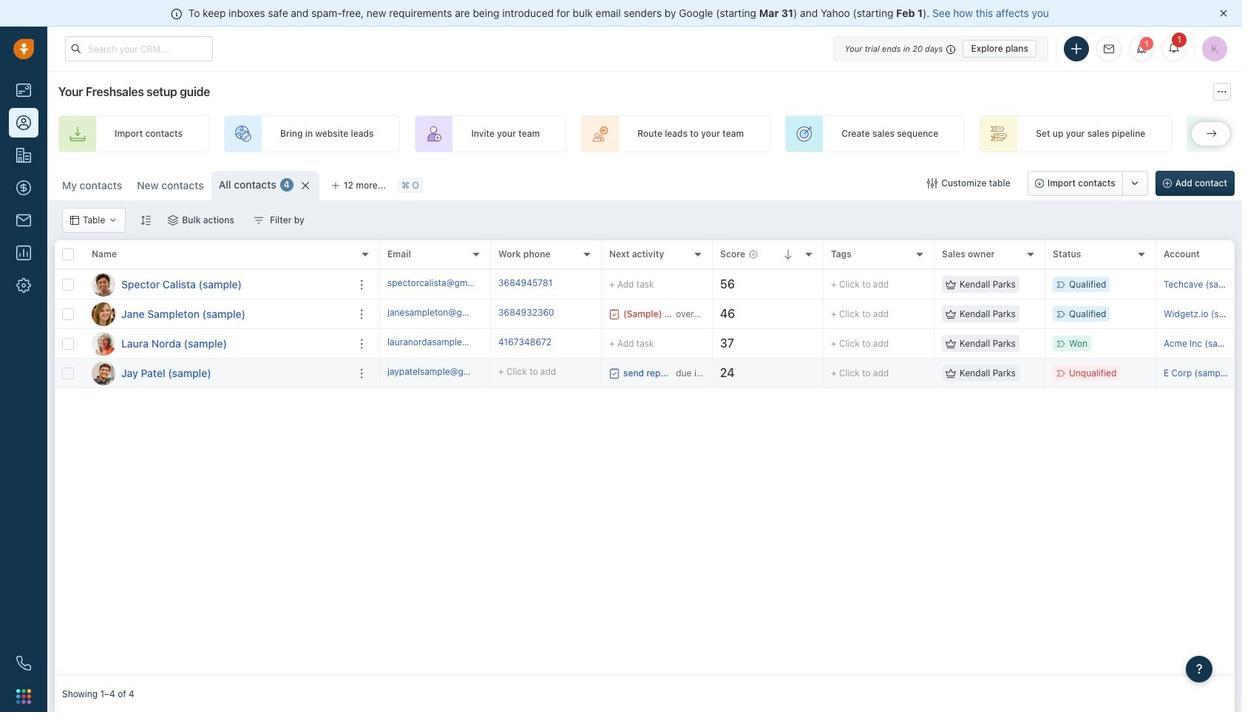 Task type: locate. For each thing, give the bounding box(es) containing it.
2 j image from the top
[[92, 361, 115, 385]]

j image down l image
[[92, 361, 115, 385]]

row group
[[55, 270, 380, 388], [380, 270, 1242, 388]]

grid
[[55, 240, 1242, 677]]

1 vertical spatial j image
[[92, 361, 115, 385]]

press space to select this row. row
[[55, 270, 380, 299], [380, 270, 1242, 299], [55, 299, 380, 329], [380, 299, 1242, 329], [55, 329, 380, 359], [380, 329, 1242, 359], [55, 359, 380, 388], [380, 359, 1242, 388]]

close image
[[1220, 10, 1228, 17]]

container_wx8msf4aqz5i3rn1 image
[[928, 178, 938, 189], [254, 215, 264, 226], [70, 216, 79, 225], [946, 368, 956, 378]]

j image
[[92, 302, 115, 326], [92, 361, 115, 385]]

0 vertical spatial j image
[[92, 302, 115, 326]]

row
[[55, 240, 380, 270]]

send email image
[[1104, 44, 1114, 54]]

s image
[[92, 272, 115, 296]]

phone image
[[16, 656, 31, 671]]

container_wx8msf4aqz5i3rn1 image
[[168, 215, 178, 226], [109, 216, 118, 225], [946, 279, 956, 290], [609, 309, 620, 319], [946, 309, 956, 319], [946, 338, 956, 349], [609, 368, 620, 378]]

group
[[1028, 171, 1148, 196]]

1 j image from the top
[[92, 302, 115, 326]]

j image up l image
[[92, 302, 115, 326]]

2 row group from the left
[[380, 270, 1242, 388]]

column header
[[84, 240, 380, 270]]



Task type: vqa. For each thing, say whether or not it's contained in the screenshot.
row group
yes



Task type: describe. For each thing, give the bounding box(es) containing it.
1 row group from the left
[[55, 270, 380, 388]]

Search your CRM... text field
[[65, 36, 213, 61]]

freshworks switcher image
[[16, 689, 31, 704]]

l image
[[92, 332, 115, 355]]

style_myh0__igzzd8unmi image
[[141, 215, 151, 225]]

phone element
[[9, 649, 38, 678]]



